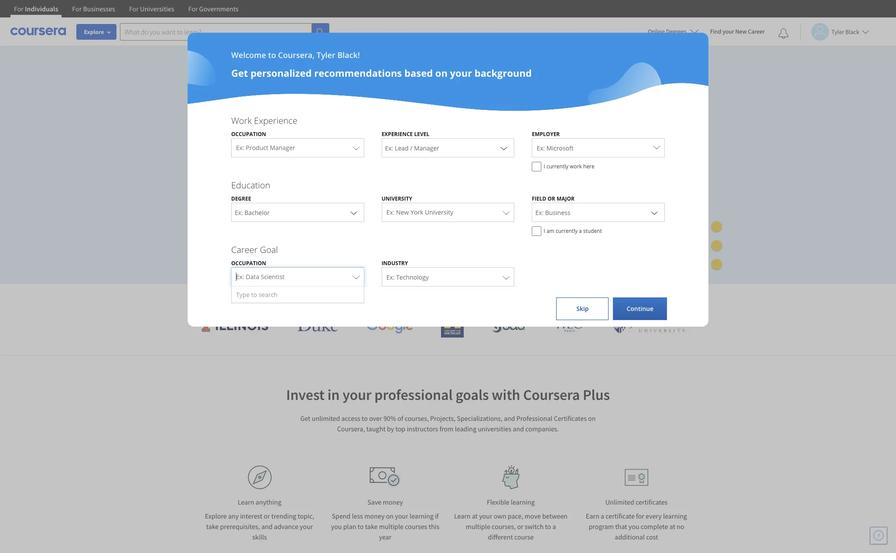 Task type: locate. For each thing, give the bounding box(es) containing it.
i inside "element"
[[544, 227, 545, 235]]

Occupation field
[[232, 138, 364, 158], [232, 268, 364, 287]]

ex: new york university
[[387, 208, 454, 216]]

to up ready
[[273, 121, 282, 134]]

learn for learn anything
[[238, 498, 254, 507]]

1 horizontal spatial coursera,
[[337, 425, 365, 433]]

money down save
[[365, 512, 385, 521]]

plus left continue
[[602, 291, 623, 305]]

2 horizontal spatial a
[[601, 512, 605, 521]]

0 vertical spatial i
[[544, 163, 545, 170]]

0 horizontal spatial a
[[553, 522, 556, 531]]

level
[[414, 130, 430, 138]]

get inside get unlimited access to over 90% of courses, projects, specializations, and professional certificates on coursera, taught by top instructors from leading universities and companies.
[[300, 414, 311, 423]]

1 horizontal spatial at
[[670, 522, 676, 531]]

specializations,
[[457, 414, 503, 423]]

for left governments
[[188, 4, 198, 13]]

2 take from the left
[[365, 522, 378, 531]]

and inside 'explore any interest or trending topic, take prerequisites, and advance your skills'
[[261, 522, 273, 531]]

a right earn
[[601, 512, 605, 521]]

0 vertical spatial new
[[736, 27, 747, 35]]

1 horizontal spatial unlimited
[[606, 498, 635, 507]]

ex: left data
[[236, 273, 244, 281]]

learning inside the earn a certificate for every learning program that you complete at no additional cost
[[663, 512, 687, 521]]

1 vertical spatial i
[[544, 227, 545, 235]]

learn for learn at your own pace, move between multiple courses, or switch to a different course
[[454, 512, 471, 521]]

University field
[[382, 203, 514, 222]]

education
[[231, 179, 270, 191]]

world-
[[317, 121, 345, 134]]

1 horizontal spatial or
[[517, 522, 524, 531]]

on inside unlimited access to 7,000+ world-class courses, hands-on projects, and job-ready certificate programs—all included in your subscription
[[440, 121, 451, 134]]

access left the 'over'
[[342, 414, 360, 423]]

to inside unlimited access to 7,000+ world-class courses, hands-on projects, and job-ready certificate programs—all included in your subscription
[[273, 121, 282, 134]]

and up subscription
[[236, 136, 253, 149]]

coursera, up the personalized
[[278, 50, 315, 60]]

new left york
[[396, 208, 409, 216]]

experience up ready
[[254, 115, 297, 127]]

i left am
[[544, 227, 545, 235]]

education element
[[223, 179, 674, 240]]

i right by checking this box, i am confirming that the employer listed above is my current employer. checkbox on the top right of the page
[[544, 163, 545, 170]]

spend
[[332, 512, 351, 521]]

0 horizontal spatial learning
[[410, 512, 434, 521]]

with
[[532, 291, 552, 305], [492, 386, 520, 404]]

explore
[[205, 512, 227, 521]]

your left own
[[479, 512, 493, 521]]

on right based
[[435, 66, 448, 79]]

0 horizontal spatial university
[[382, 195, 412, 203]]

occupation for work
[[231, 130, 266, 138]]

learning up courses
[[410, 512, 434, 521]]

occupation field inside career goal element
[[232, 268, 364, 287]]

1 horizontal spatial with
[[532, 291, 552, 305]]

at inside "learn at your own pace, move between multiple courses, or switch to a different course"
[[472, 512, 478, 521]]

am
[[547, 227, 555, 235]]

find
[[710, 27, 722, 35]]

0 vertical spatial coursera,
[[278, 50, 315, 60]]

earn
[[586, 512, 600, 521]]

1 horizontal spatial you
[[629, 522, 640, 531]]

money right save
[[383, 498, 403, 507]]

1 for from the left
[[14, 4, 24, 13]]

learning up pace,
[[511, 498, 535, 507]]

get down the welcome
[[231, 66, 248, 79]]

money inside spend less money on your learning if you plan to take multiple courses this year
[[365, 512, 385, 521]]

access
[[241, 121, 270, 134], [342, 414, 360, 423]]

2 horizontal spatial or
[[548, 195, 555, 203]]

1 vertical spatial a
[[601, 512, 605, 521]]

1 vertical spatial courses,
[[405, 414, 429, 423]]

and up 'university of michigan' image
[[454, 291, 473, 305]]

for left the businesses
[[72, 4, 82, 13]]

1 horizontal spatial experience
[[382, 130, 413, 138]]

1 horizontal spatial certificate
[[606, 512, 635, 521]]

on
[[435, 66, 448, 79], [440, 121, 451, 134], [588, 414, 596, 423], [386, 512, 394, 521]]

a down between
[[553, 522, 556, 531]]

0 vertical spatial certificate
[[301, 136, 345, 149]]

ex: left product
[[236, 144, 244, 152]]

1 horizontal spatial universities
[[478, 425, 512, 433]]

1 horizontal spatial career
[[748, 27, 765, 35]]

get
[[231, 66, 248, 79], [300, 414, 311, 423]]

1 horizontal spatial from
[[440, 425, 454, 433]]

get inside onboardingmodal dialog
[[231, 66, 248, 79]]

get left unlimited
[[300, 414, 311, 423]]

1 vertical spatial coursera,
[[337, 425, 365, 433]]

to right plan
[[358, 522, 364, 531]]

tyler
[[317, 50, 335, 60]]

currently inside education "element"
[[556, 227, 578, 235]]

0 horizontal spatial multiple
[[379, 522, 404, 531]]

1 horizontal spatial multiple
[[466, 522, 490, 531]]

1 horizontal spatial take
[[365, 522, 378, 531]]

universities down specializations,
[[478, 425, 512, 433]]

0 horizontal spatial career
[[231, 244, 258, 256]]

occupation down work
[[231, 130, 266, 138]]

at
[[472, 512, 478, 521], [670, 522, 676, 531]]

pace,
[[508, 512, 523, 521]]

plus
[[602, 291, 623, 305], [583, 386, 610, 404]]

goal
[[260, 244, 278, 256]]

get unlimited access to over 90% of courses, projects, specializations, and professional certificates on coursera, taught by top instructors from leading universities and companies.
[[300, 414, 596, 433]]

help center image
[[874, 531, 884, 541]]

1 take from the left
[[206, 522, 219, 531]]

on inside spend less money on your learning if you plan to take multiple courses this year
[[386, 512, 394, 521]]

your left background
[[450, 66, 472, 79]]

occupation field inside work experience element
[[232, 138, 364, 158]]

chevron down image for experience level
[[499, 143, 509, 153]]

you inside the earn a certificate for every learning program that you complete at no additional cost
[[629, 522, 640, 531]]

skip
[[577, 305, 589, 313]]

0 vertical spatial occupation field
[[232, 138, 364, 158]]

0 vertical spatial from
[[304, 291, 328, 305]]

ex: inside education "element"
[[387, 208, 395, 216]]

from left 275+
[[304, 291, 328, 305]]

coursera up hec paris image
[[555, 291, 600, 305]]

1 horizontal spatial a
[[579, 227, 582, 235]]

0 vertical spatial occupation
[[231, 130, 266, 138]]

in up unlimited
[[328, 386, 340, 404]]

chevron down image
[[499, 143, 509, 153], [349, 207, 359, 218], [649, 207, 660, 218]]

2 horizontal spatial chevron down image
[[649, 207, 660, 218]]

on down "save money"
[[386, 512, 394, 521]]

2 you from the left
[[629, 522, 640, 531]]

0 vertical spatial leading
[[357, 291, 393, 305]]

take inside 'explore any interest or trending topic, take prerequisites, and advance your skills'
[[206, 522, 219, 531]]

2 for from the left
[[72, 4, 82, 13]]

multiple up year
[[379, 522, 404, 531]]

0 horizontal spatial take
[[206, 522, 219, 531]]

2 occupation field from the top
[[232, 268, 364, 287]]

0 horizontal spatial certificate
[[301, 136, 345, 149]]

learn down 'occupation' text field on the left
[[274, 291, 301, 305]]

ex: for ex: product manager
[[236, 144, 244, 152]]

for left individuals
[[14, 4, 24, 13]]

1 horizontal spatial access
[[342, 414, 360, 423]]

occupation inside career goal element
[[231, 260, 266, 267]]

or up course
[[517, 522, 524, 531]]

or down the anything at the left
[[264, 512, 270, 521]]

for left universities
[[129, 4, 139, 13]]

anytime
[[253, 194, 278, 202]]

cancel
[[232, 194, 251, 202]]

banner navigation
[[7, 0, 246, 24]]

ex: down the industry in the top left of the page
[[387, 273, 395, 281]]

career left goal
[[231, 244, 258, 256]]

new right find
[[736, 27, 747, 35]]

learning for spend less money on your learning if you plan to take multiple courses this year
[[410, 512, 434, 521]]

leading
[[357, 291, 393, 305], [455, 425, 477, 433]]

at inside the earn a certificate for every learning program that you complete at no additional cost
[[670, 522, 676, 531]]

data
[[246, 273, 259, 281]]

ex: left york
[[387, 208, 395, 216]]

career
[[748, 27, 765, 35], [231, 244, 258, 256]]

your down the projects,
[[195, 151, 216, 164]]

1 occupation field from the top
[[232, 138, 364, 158]]

occupation field for ex: product manager
[[232, 138, 364, 158]]

to right the type on the bottom left of page
[[251, 291, 257, 299]]

unlimited up that
[[606, 498, 635, 507]]

1 vertical spatial occupation field
[[232, 268, 364, 287]]

or right field
[[548, 195, 555, 203]]

chevron down image inside work experience element
[[499, 143, 509, 153]]

you down spend
[[331, 522, 342, 531]]

0 horizontal spatial or
[[264, 512, 270, 521]]

governments
[[199, 4, 239, 13]]

1 horizontal spatial leading
[[455, 425, 477, 433]]

university of michigan image
[[441, 314, 464, 338]]

coursera,
[[278, 50, 315, 60], [337, 425, 365, 433]]

for for individuals
[[14, 4, 24, 13]]

courses
[[405, 522, 427, 531]]

Occupation text field
[[236, 269, 349, 286]]

0 horizontal spatial you
[[331, 522, 342, 531]]

in right included
[[454, 136, 462, 149]]

and up skills
[[261, 522, 273, 531]]

universities inside get unlimited access to over 90% of courses, projects, specializations, and professional certificates on coursera, taught by top instructors from leading universities and companies.
[[478, 425, 512, 433]]

and inside unlimited access to 7,000+ world-class courses, hands-on projects, and job-ready certificate programs—all included in your subscription
[[236, 136, 253, 149]]

occupation field up search
[[232, 268, 364, 287]]

your
[[723, 27, 734, 35], [450, 66, 472, 79], [195, 151, 216, 164], [343, 386, 372, 404], [395, 512, 408, 521], [479, 512, 493, 521], [300, 522, 313, 531]]

work experience element
[[223, 115, 674, 176]]

trial
[[259, 214, 272, 223]]

unlimited certificates
[[606, 498, 668, 507]]

1 vertical spatial career
[[231, 244, 258, 256]]

plus up certificates
[[583, 386, 610, 404]]

flexible learning image
[[496, 466, 526, 490]]

student
[[583, 227, 602, 235]]

coursera, inside onboardingmodal dialog
[[278, 50, 315, 60]]

at left no
[[670, 522, 676, 531]]

1 i from the top
[[544, 163, 545, 170]]

1 horizontal spatial new
[[736, 27, 747, 35]]

1 vertical spatial experience
[[382, 130, 413, 138]]

this
[[429, 522, 440, 531]]

to inside career goal element
[[251, 291, 257, 299]]

for for universities
[[129, 4, 139, 13]]

1 vertical spatial at
[[670, 522, 676, 531]]

1 vertical spatial new
[[396, 208, 409, 216]]

2 vertical spatial courses,
[[492, 522, 516, 531]]

experience left level
[[382, 130, 413, 138]]

you up additional
[[629, 522, 640, 531]]

0 vertical spatial access
[[241, 121, 270, 134]]

ex: for ex: technology
[[387, 273, 395, 281]]

of
[[398, 414, 403, 423]]

universities down technology
[[396, 291, 451, 305]]

0 vertical spatial or
[[548, 195, 555, 203]]

your right find
[[723, 27, 734, 35]]

plan
[[343, 522, 356, 531]]

2 i from the top
[[544, 227, 545, 235]]

0 vertical spatial at
[[472, 512, 478, 521]]

1 vertical spatial leading
[[455, 425, 477, 433]]

currently right am
[[556, 227, 578, 235]]

1 vertical spatial money
[[365, 512, 385, 521]]

1 vertical spatial occupation
[[231, 260, 266, 267]]

your down topic,
[[300, 522, 313, 531]]

chevron down image for degree
[[349, 207, 359, 218]]

0 vertical spatial university
[[382, 195, 412, 203]]

learning inside spend less money on your learning if you plan to take multiple courses this year
[[410, 512, 434, 521]]

learning
[[511, 498, 535, 507], [410, 512, 434, 521], [663, 512, 687, 521]]

start
[[209, 214, 224, 223]]

start 7-day free trial button
[[195, 208, 286, 229]]

for
[[14, 4, 24, 13], [72, 4, 82, 13], [129, 4, 139, 13], [188, 4, 198, 13]]

0 vertical spatial courses,
[[369, 121, 407, 134]]

2 vertical spatial or
[[517, 522, 524, 531]]

on up included
[[440, 121, 451, 134]]

industry
[[382, 260, 408, 267]]

0 horizontal spatial unlimited
[[195, 121, 239, 134]]

occupation for career
[[231, 260, 266, 267]]

1 vertical spatial certificate
[[606, 512, 635, 521]]

0 horizontal spatial at
[[472, 512, 478, 521]]

from down projects,
[[440, 425, 454, 433]]

learning up no
[[663, 512, 687, 521]]

career goal
[[231, 244, 278, 256]]

take right plan
[[365, 522, 378, 531]]

learn right if
[[454, 512, 471, 521]]

2 multiple from the left
[[466, 522, 490, 531]]

certificate up that
[[606, 512, 635, 521]]

learn up interest
[[238, 498, 254, 507]]

day
[[231, 214, 243, 223]]

technology
[[396, 273, 429, 281]]

1 vertical spatial learn
[[238, 498, 254, 507]]

courses, inside "learn at your own pace, move between multiple courses, or switch to a different course"
[[492, 522, 516, 531]]

university right york
[[425, 208, 454, 216]]

unlimited
[[195, 121, 239, 134], [606, 498, 635, 507]]

unlimited up the projects,
[[195, 121, 239, 134]]

courses, up different
[[492, 522, 516, 531]]

ex: product manager
[[236, 144, 295, 152]]

occupation up data
[[231, 260, 266, 267]]

courses, up instructors
[[405, 414, 429, 423]]

unlimited for unlimited certificates
[[606, 498, 635, 507]]

your up courses
[[395, 512, 408, 521]]

1 vertical spatial universities
[[478, 425, 512, 433]]

work experience
[[231, 115, 297, 127]]

access inside get unlimited access to over 90% of courses, projects, specializations, and professional certificates on coursera, taught by top instructors from leading universities and companies.
[[342, 414, 360, 423]]

take down explore
[[206, 522, 219, 531]]

0 horizontal spatial get
[[231, 66, 248, 79]]

1 you from the left
[[331, 522, 342, 531]]

for for businesses
[[72, 4, 82, 13]]

leading up google image
[[357, 291, 393, 305]]

0 horizontal spatial from
[[304, 291, 328, 305]]

i
[[544, 163, 545, 170], [544, 227, 545, 235]]

1 occupation from the top
[[231, 130, 266, 138]]

1 vertical spatial in
[[328, 386, 340, 404]]

a inside "element"
[[579, 227, 582, 235]]

currently
[[547, 163, 569, 170], [556, 227, 578, 235]]

1 vertical spatial unlimited
[[606, 498, 635, 507]]

0 vertical spatial career
[[748, 27, 765, 35]]

2 vertical spatial learn
[[454, 512, 471, 521]]

with right the companies
[[532, 291, 552, 305]]

learn inside "learn at your own pace, move between multiple courses, or switch to a different course"
[[454, 512, 471, 521]]

job-
[[255, 136, 273, 149]]

0 vertical spatial plus
[[602, 291, 623, 305]]

at left own
[[472, 512, 478, 521]]

companies.
[[526, 425, 559, 433]]

2 horizontal spatial learning
[[663, 512, 687, 521]]

to down between
[[545, 522, 551, 531]]

subscription
[[218, 151, 273, 164]]

0 vertical spatial currently
[[547, 163, 569, 170]]

leading inside get unlimited access to over 90% of courses, projects, specializations, and professional certificates on coursera, taught by top instructors from leading universities and companies.
[[455, 425, 477, 433]]

1 vertical spatial plus
[[583, 386, 610, 404]]

0 horizontal spatial access
[[241, 121, 270, 134]]

take
[[206, 522, 219, 531], [365, 522, 378, 531]]

get for get unlimited access to over 90% of courses, projects, specializations, and professional certificates on coursera, taught by top instructors from leading universities and companies.
[[300, 414, 311, 423]]

0 vertical spatial get
[[231, 66, 248, 79]]

1 horizontal spatial learn
[[274, 291, 301, 305]]

1 vertical spatial from
[[440, 425, 454, 433]]

1 horizontal spatial get
[[300, 414, 311, 423]]

taught
[[366, 425, 386, 433]]

over
[[369, 414, 382, 423]]

ex: for ex: data scientist
[[236, 273, 244, 281]]

with right goals
[[492, 386, 520, 404]]

coursera
[[555, 291, 600, 305], [523, 386, 580, 404]]

goals
[[456, 386, 489, 404]]

certificates
[[554, 414, 587, 423]]

1 horizontal spatial in
[[454, 136, 462, 149]]

1 multiple from the left
[[379, 522, 404, 531]]

occupation field down the 7,000+
[[232, 138, 364, 158]]

to left the 'over'
[[362, 414, 368, 423]]

None search field
[[120, 23, 330, 40]]

multiple up different
[[466, 522, 490, 531]]

hands-
[[409, 121, 440, 134]]

0 horizontal spatial chevron down image
[[349, 207, 359, 218]]

3 for from the left
[[129, 4, 139, 13]]

access up job-
[[241, 121, 270, 134]]

coursera, left taught
[[337, 425, 365, 433]]

university up york
[[382, 195, 412, 203]]

major
[[557, 195, 575, 203]]

universities
[[140, 4, 174, 13]]

0 horizontal spatial new
[[396, 208, 409, 216]]

2 vertical spatial a
[[553, 522, 556, 531]]

7,000+
[[285, 121, 314, 134]]

1 vertical spatial currently
[[556, 227, 578, 235]]

4 for from the left
[[188, 4, 198, 13]]

your inside onboardingmodal dialog
[[450, 66, 472, 79]]

1 vertical spatial access
[[342, 414, 360, 423]]

0 vertical spatial experience
[[254, 115, 297, 127]]

on inside get unlimited access to over 90% of courses, projects, specializations, and professional certificates on coursera, taught by top instructors from leading universities and companies.
[[588, 414, 596, 423]]

in inside unlimited access to 7,000+ world-class courses, hands-on projects, and job-ready certificate programs—all included in your subscription
[[454, 136, 462, 149]]

0 vertical spatial a
[[579, 227, 582, 235]]

leading down specializations,
[[455, 425, 477, 433]]

occupation inside work experience element
[[231, 130, 266, 138]]

0 horizontal spatial learn
[[238, 498, 254, 507]]

coursera up the professional
[[523, 386, 580, 404]]

type
[[236, 291, 250, 299]]

0 horizontal spatial with
[[492, 386, 520, 404]]

search
[[259, 291, 278, 299]]

unlimited inside unlimited access to 7,000+ world-class courses, hands-on projects, and job-ready certificate programs—all included in your subscription
[[195, 121, 239, 134]]

switch
[[525, 522, 544, 531]]

1 vertical spatial or
[[264, 512, 270, 521]]

2 horizontal spatial learn
[[454, 512, 471, 521]]

sas image
[[492, 319, 525, 333]]

courses, inside unlimited access to 7,000+ world-class courses, hands-on projects, and job-ready certificate programs—all included in your subscription
[[369, 121, 407, 134]]

experience level
[[382, 130, 430, 138]]

a left student
[[579, 227, 582, 235]]

learning for earn a certificate for every learning program that you complete at no additional cost
[[663, 512, 687, 521]]

certificate
[[301, 136, 345, 149], [606, 512, 635, 521]]

invest in your professional goals with coursera plus
[[286, 386, 610, 404]]

find your new career link
[[706, 26, 769, 37]]

ex: down employer
[[537, 144, 545, 152]]

ex: for ex: microsoft
[[537, 144, 545, 152]]

1 vertical spatial get
[[300, 414, 311, 423]]

on right certificates
[[588, 414, 596, 423]]

career left show notifications icon
[[748, 27, 765, 35]]

2 occupation from the top
[[231, 260, 266, 267]]

currently left work
[[547, 163, 569, 170]]

field or major
[[532, 195, 575, 203]]

included
[[413, 136, 451, 149]]

0 horizontal spatial coursera,
[[278, 50, 315, 60]]

courses, up "programs—all" on the top left of the page
[[369, 121, 407, 134]]

certificate down world-
[[301, 136, 345, 149]]



Task type: vqa. For each thing, say whether or not it's contained in the screenshot.
first more from the bottom
no



Task type: describe. For each thing, give the bounding box(es) containing it.
career goal element
[[223, 244, 674, 303]]

i am currently a student
[[544, 227, 602, 235]]

275+
[[331, 291, 355, 305]]

0 horizontal spatial in
[[328, 386, 340, 404]]

degree
[[231, 195, 251, 203]]

own
[[494, 512, 507, 521]]

access inside unlimited access to 7,000+ world-class courses, hands-on projects, and job-ready certificate programs—all included in your subscription
[[241, 121, 270, 134]]

different
[[488, 533, 513, 542]]

unlimited access to 7,000+ world-class courses, hands-on projects, and job-ready certificate programs—all included in your subscription
[[195, 121, 462, 164]]

course
[[515, 533, 534, 542]]

certificates
[[636, 498, 668, 507]]

between
[[542, 512, 568, 521]]

product
[[246, 144, 268, 152]]

field
[[532, 195, 546, 203]]

any
[[228, 512, 239, 521]]

less
[[352, 512, 363, 521]]

additional
[[615, 533, 645, 542]]

get for get personalized recommendations based on your background
[[231, 66, 248, 79]]

trending
[[271, 512, 296, 521]]

I am currently a student checkbox
[[532, 227, 542, 236]]

for universities
[[129, 4, 174, 13]]

manager
[[270, 144, 295, 152]]

learn anything image
[[248, 466, 272, 490]]

i for work experience
[[544, 163, 545, 170]]

microsoft
[[547, 144, 574, 152]]

to inside "learn at your own pace, move between multiple courses, or switch to a different course"
[[545, 522, 551, 531]]

for individuals
[[14, 4, 58, 13]]

career inside onboardingmodal dialog
[[231, 244, 258, 256]]

coursera image
[[10, 25, 66, 39]]

start 7-day free trial
[[209, 214, 272, 223]]

find your new career
[[710, 27, 765, 35]]

advance
[[274, 522, 298, 531]]

based
[[405, 66, 433, 79]]

courses, inside get unlimited access to over 90% of courses, projects, specializations, and professional certificates on coursera, taught by top instructors from leading universities and companies.
[[405, 414, 429, 423]]

for governments
[[188, 4, 239, 13]]

coursera, inside get unlimited access to over 90% of courses, projects, specializations, and professional certificates on coursera, taught by top instructors from leading universities and companies.
[[337, 425, 365, 433]]

programs—all
[[347, 136, 411, 149]]

skip button
[[557, 298, 609, 320]]

no
[[677, 522, 685, 531]]

7-
[[226, 214, 231, 223]]

black!
[[338, 50, 360, 60]]

multiple inside spend less money on your learning if you plan to take multiple courses this year
[[379, 522, 404, 531]]

google image
[[366, 318, 413, 334]]

your up the 'over'
[[343, 386, 372, 404]]

background
[[475, 66, 532, 79]]

your inside "learn at your own pace, move between multiple courses, or switch to a different course"
[[479, 512, 493, 521]]

your inside 'explore any interest or trending topic, take prerequisites, and advance your skills'
[[300, 522, 313, 531]]

continue
[[627, 305, 654, 313]]

projects,
[[430, 414, 456, 423]]

personalized
[[251, 66, 312, 79]]

professional
[[517, 414, 553, 423]]

to up the personalized
[[268, 50, 276, 60]]

a inside "learn at your own pace, move between multiple courses, or switch to a different course"
[[553, 522, 556, 531]]

employer
[[532, 130, 560, 138]]

0 vertical spatial coursera
[[555, 291, 600, 305]]

0 horizontal spatial leading
[[357, 291, 393, 305]]

scientist
[[261, 273, 285, 281]]

hec paris image
[[554, 317, 584, 335]]

chevron down image for field or major
[[649, 207, 660, 218]]

here
[[584, 163, 595, 170]]

by
[[387, 425, 394, 433]]

or inside education "element"
[[548, 195, 555, 203]]

recommendations
[[314, 66, 402, 79]]

ex: technology
[[387, 273, 429, 281]]

/month, cancel anytime
[[206, 194, 278, 202]]

save
[[368, 498, 382, 507]]

that
[[615, 522, 627, 531]]

ex: data scientist
[[236, 273, 285, 281]]

or inside "learn at your own pace, move between multiple courses, or switch to a different course"
[[517, 522, 524, 531]]

johns hopkins university image
[[612, 318, 695, 334]]

work
[[231, 115, 252, 127]]

new inside education "element"
[[396, 208, 409, 216]]

multiple inside "learn at your own pace, move between multiple courses, or switch to a different course"
[[466, 522, 490, 531]]

learn for learn from 275+ leading universities and companies with coursera plus
[[274, 291, 301, 305]]

for
[[636, 512, 645, 521]]

learn anything
[[238, 498, 282, 507]]

i currently work here
[[544, 163, 595, 170]]

welcome to coursera, tyler black!
[[231, 50, 360, 60]]

ex: for ex: new york university
[[387, 208, 395, 216]]

coursera plus image
[[195, 80, 328, 93]]

if
[[435, 512, 439, 521]]

for for governments
[[188, 4, 198, 13]]

flexible
[[487, 498, 510, 507]]

unlimited for unlimited access to 7,000+ world-class courses, hands-on projects, and job-ready certificate programs—all included in your subscription
[[195, 121, 239, 134]]

90%
[[384, 414, 396, 423]]

professional
[[375, 386, 453, 404]]

and down the professional
[[513, 425, 524, 433]]

invest
[[286, 386, 325, 404]]

and left the professional
[[504, 414, 515, 423]]

anything
[[256, 498, 282, 507]]

occupation field for ex: data scientist
[[232, 268, 364, 287]]

i for education
[[544, 227, 545, 235]]

currently inside work experience element
[[547, 163, 569, 170]]

/month,
[[206, 194, 230, 202]]

your inside spend less money on your learning if you plan to take multiple courses this year
[[395, 512, 408, 521]]

1 horizontal spatial learning
[[511, 498, 535, 507]]

0 vertical spatial money
[[383, 498, 403, 507]]

for businesses
[[72, 4, 115, 13]]

learn from 275+ leading universities and companies with coursera plus
[[274, 291, 623, 305]]

I currently work here checkbox
[[532, 162, 542, 172]]

1 vertical spatial university
[[425, 208, 454, 216]]

0 vertical spatial with
[[532, 291, 552, 305]]

top
[[396, 425, 406, 433]]

explore any interest or trending topic, take prerequisites, and advance your skills
[[205, 512, 314, 542]]

or inside 'explore any interest or trending topic, take prerequisites, and advance your skills'
[[264, 512, 270, 521]]

you inside spend less money on your learning if you plan to take multiple courses this year
[[331, 522, 342, 531]]

learn at your own pace, move between multiple courses, or switch to a different course
[[454, 512, 568, 542]]

topic,
[[298, 512, 314, 521]]

from inside get unlimited access to over 90% of courses, projects, specializations, and professional certificates on coursera, taught by top instructors from leading universities and companies.
[[440, 425, 454, 433]]

ex: microsoft
[[537, 144, 574, 152]]

unlimited
[[312, 414, 340, 423]]

0 horizontal spatial experience
[[254, 115, 297, 127]]

free
[[244, 214, 257, 223]]

businesses
[[83, 4, 115, 13]]

certificate inside unlimited access to 7,000+ world-class courses, hands-on projects, and job-ready certificate programs—all included in your subscription
[[301, 136, 345, 149]]

save money image
[[370, 467, 401, 488]]

university of illinois at urbana-champaign image
[[201, 319, 269, 333]]

program
[[589, 522, 614, 531]]

welcome
[[231, 50, 266, 60]]

take inside spend less money on your learning if you plan to take multiple courses this year
[[365, 522, 378, 531]]

complete
[[641, 522, 668, 531]]

show notifications image
[[779, 28, 789, 39]]

1 vertical spatial with
[[492, 386, 520, 404]]

flexible learning
[[487, 498, 535, 507]]

continue button
[[613, 298, 667, 320]]

skills
[[252, 533, 267, 542]]

to inside get unlimited access to over 90% of courses, projects, specializations, and professional certificates on coursera, taught by top instructors from leading universities and companies.
[[362, 414, 368, 423]]

on inside dialog
[[435, 66, 448, 79]]

onboardingmodal dialog
[[0, 0, 896, 553]]

move
[[525, 512, 541, 521]]

a inside the earn a certificate for every learning program that you complete at no additional cost
[[601, 512, 605, 521]]

individuals
[[25, 4, 58, 13]]

0 vertical spatial universities
[[396, 291, 451, 305]]

instructors
[[407, 425, 438, 433]]

to inside spend less money on your learning if you plan to take multiple courses this year
[[358, 522, 364, 531]]

1 vertical spatial coursera
[[523, 386, 580, 404]]

duke university image
[[297, 318, 338, 332]]

your inside unlimited access to 7,000+ world-class courses, hands-on projects, and job-ready certificate programs—all included in your subscription
[[195, 151, 216, 164]]

unlimited certificates image
[[625, 469, 649, 486]]

work
[[570, 163, 582, 170]]

projects,
[[195, 136, 233, 149]]

certificate inside the earn a certificate for every learning program that you complete at no additional cost
[[606, 512, 635, 521]]

get personalized recommendations based on your background
[[231, 66, 532, 79]]

your inside the "find your new career" link
[[723, 27, 734, 35]]



